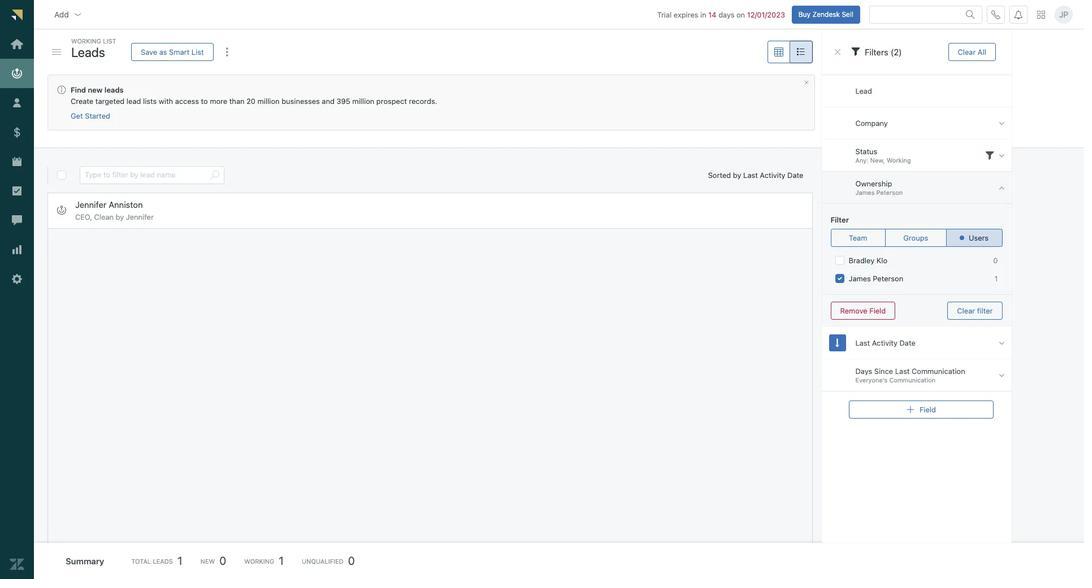 Task type: describe. For each thing, give the bounding box(es) containing it.
trial expires in 14 days on 12/01/2023
[[658, 10, 785, 19]]

search image
[[966, 10, 975, 19]]

save
[[141, 47, 157, 56]]

bell image
[[1015, 10, 1024, 19]]

2 horizontal spatial 1
[[995, 274, 998, 283]]

clear for clear filter
[[958, 306, 976, 315]]

ownership james peterson
[[856, 179, 903, 196]]

prospect
[[377, 97, 407, 106]]

calls image
[[992, 10, 1001, 19]]

filter inside button
[[978, 306, 993, 315]]

chevron down image
[[73, 10, 82, 19]]

new
[[88, 85, 103, 94]]

lead
[[127, 97, 141, 106]]

summary
[[66, 556, 104, 567]]

get started link
[[71, 112, 110, 121]]

0 for unqualified 0
[[348, 555, 355, 568]]

lists
[[143, 97, 157, 106]]

users button
[[946, 229, 1003, 247]]

team
[[849, 233, 868, 242]]

jp button
[[1055, 5, 1073, 24]]

angle up image
[[999, 183, 1005, 193]]

targeted
[[95, 97, 125, 106]]

ceo,
[[75, 212, 92, 221]]

working inside status any: new, working
[[887, 157, 911, 164]]

leads image
[[57, 206, 66, 215]]

12/01/2023
[[747, 10, 785, 19]]

since
[[875, 367, 894, 376]]

total
[[131, 558, 151, 565]]

all
[[978, 47, 987, 56]]

groups button
[[885, 229, 947, 247]]

and
[[322, 97, 335, 106]]

list inside "working list leads"
[[103, 37, 116, 45]]

info image
[[57, 85, 66, 94]]

on
[[737, 10, 745, 19]]

in
[[701, 10, 707, 19]]

zendesk
[[813, 10, 840, 18]]

leads inside total leads 1
[[153, 558, 173, 565]]

sell
[[842, 10, 854, 18]]

filters
[[865, 47, 889, 57]]

14
[[709, 10, 717, 19]]

0 for new 0
[[220, 555, 226, 568]]

remove field button
[[831, 302, 896, 320]]

bradley
[[849, 256, 875, 265]]

with
[[159, 97, 173, 106]]

than
[[229, 97, 245, 106]]

trial
[[658, 10, 672, 19]]

add
[[54, 9, 69, 19]]

ownership
[[856, 179, 893, 188]]

filter fill image
[[851, 47, 860, 56]]

company
[[856, 119, 888, 128]]

(2)
[[891, 47, 902, 57]]

as
[[159, 47, 167, 56]]

0 horizontal spatial activity
[[760, 171, 786, 180]]

zendesk image
[[10, 558, 24, 572]]

0 vertical spatial communication
[[912, 367, 966, 376]]

filters (2)
[[865, 47, 902, 57]]

save as smart list button
[[131, 43, 214, 61]]

anniston
[[109, 199, 143, 210]]

clear filter button
[[948, 302, 1003, 320]]

days since last communication everyone's communication
[[856, 367, 966, 384]]

klo
[[877, 256, 888, 265]]

remove
[[841, 306, 868, 315]]

0 horizontal spatial cancel image
[[804, 80, 810, 86]]

access
[[175, 97, 199, 106]]

create
[[71, 97, 93, 106]]

clear filter
[[958, 306, 993, 315]]

to
[[201, 97, 208, 106]]

status any: new, working
[[856, 147, 911, 164]]

james peterson
[[849, 274, 904, 283]]

clear all
[[958, 47, 987, 56]]

last activity date
[[856, 339, 916, 348]]

0 horizontal spatial date
[[788, 171, 804, 180]]

Type to filter by lead name field
[[85, 167, 206, 184]]

field button
[[849, 401, 994, 419]]

1 horizontal spatial date
[[900, 339, 916, 348]]

1 million from the left
[[258, 97, 280, 106]]

more
[[210, 97, 227, 106]]

2 angle down image from the top
[[999, 151, 1005, 160]]

1 vertical spatial james
[[849, 274, 871, 283]]

new 0
[[201, 555, 226, 568]]

2 million from the left
[[352, 97, 375, 106]]

working for leads
[[71, 37, 101, 45]]



Task type: locate. For each thing, give the bounding box(es) containing it.
peterson
[[877, 189, 903, 196], [873, 274, 904, 283]]

bradley klo
[[849, 256, 888, 265]]

clear all button
[[948, 43, 996, 61]]

2 vertical spatial last
[[896, 367, 910, 376]]

0 vertical spatial cancel image
[[833, 48, 842, 57]]

total leads 1
[[131, 555, 182, 568]]

0 vertical spatial peterson
[[877, 189, 903, 196]]

buy
[[799, 10, 811, 18]]

get started
[[71, 112, 110, 121]]

clean
[[94, 212, 114, 221]]

by inside jennifer anniston ceo, clean by jennifer
[[116, 212, 124, 221]]

0 vertical spatial filter
[[831, 215, 849, 225]]

list
[[103, 37, 116, 45], [192, 47, 204, 56]]

0 vertical spatial field
[[870, 306, 886, 315]]

by right sorted
[[733, 171, 742, 180]]

unqualified
[[302, 558, 344, 565]]

search image
[[210, 171, 219, 180]]

395
[[337, 97, 350, 106]]

0 horizontal spatial filter
[[831, 215, 849, 225]]

peterson down klo
[[873, 274, 904, 283]]

clear
[[958, 47, 976, 56], [958, 306, 976, 315]]

buy zendesk sell
[[799, 10, 854, 18]]

1 vertical spatial clear
[[958, 306, 976, 315]]

team button
[[831, 229, 886, 247]]

1 horizontal spatial 1
[[279, 555, 284, 568]]

long arrow down image
[[836, 338, 840, 348]]

1 vertical spatial list
[[192, 47, 204, 56]]

1 horizontal spatial last
[[856, 339, 870, 348]]

new,
[[871, 157, 885, 164]]

last
[[744, 171, 758, 180], [856, 339, 870, 348], [896, 367, 910, 376]]

0 vertical spatial working
[[71, 37, 101, 45]]

jp
[[1060, 10, 1069, 19]]

0 horizontal spatial million
[[258, 97, 280, 106]]

angle down image
[[999, 338, 1005, 348], [999, 371, 1005, 380]]

leads
[[105, 85, 124, 94]]

days
[[719, 10, 735, 19]]

remove field
[[841, 306, 886, 315]]

field inside the field button
[[920, 405, 936, 414]]

save as smart list
[[141, 47, 204, 56]]

1 vertical spatial angle down image
[[999, 151, 1005, 160]]

find new leads create targeted lead lists with access to more than 20 million businesses and 395 million prospect records.
[[71, 85, 437, 106]]

0 horizontal spatial by
[[116, 212, 124, 221]]

0 vertical spatial leads
[[71, 44, 105, 60]]

working 1
[[244, 555, 284, 568]]

james
[[856, 189, 875, 196], [849, 274, 871, 283]]

communication up add 'icon'
[[890, 377, 936, 384]]

status
[[856, 147, 878, 156]]

filter fill image
[[986, 151, 995, 160]]

0 horizontal spatial jennifer
[[75, 199, 107, 210]]

1 left new
[[178, 555, 182, 568]]

1 up clear filter button
[[995, 274, 998, 283]]

leads inside "working list leads"
[[71, 44, 105, 60]]

add image
[[906, 405, 916, 415]]

2 angle down image from the top
[[999, 371, 1005, 380]]

lead
[[856, 86, 872, 95]]

businesses
[[282, 97, 320, 106]]

find
[[71, 85, 86, 94]]

sorted
[[708, 171, 731, 180]]

1 vertical spatial leads
[[153, 558, 173, 565]]

new
[[201, 558, 215, 565]]

1
[[995, 274, 998, 283], [178, 555, 182, 568], [279, 555, 284, 568]]

everyone's
[[856, 377, 888, 384]]

1 horizontal spatial list
[[192, 47, 204, 56]]

0 horizontal spatial field
[[870, 306, 886, 315]]

last for by
[[744, 171, 758, 180]]

angle down image
[[999, 118, 1005, 128], [999, 151, 1005, 160]]

unqualified 0
[[302, 555, 355, 568]]

1 vertical spatial cancel image
[[804, 80, 810, 86]]

1 vertical spatial last
[[856, 339, 870, 348]]

0 horizontal spatial list
[[103, 37, 116, 45]]

peterson inside ownership james peterson
[[877, 189, 903, 196]]

handler image
[[52, 49, 61, 55]]

field right add 'icon'
[[920, 405, 936, 414]]

leads right total at the bottom of the page
[[153, 558, 173, 565]]

0 vertical spatial list
[[103, 37, 116, 45]]

last for since
[[896, 367, 910, 376]]

0 vertical spatial clear
[[958, 47, 976, 56]]

field inside remove field button
[[870, 306, 886, 315]]

1 left unqualified at bottom left
[[279, 555, 284, 568]]

activity up since
[[872, 339, 898, 348]]

1 angle down image from the top
[[999, 118, 1005, 128]]

1 vertical spatial field
[[920, 405, 936, 414]]

1 horizontal spatial filter
[[978, 306, 993, 315]]

2 horizontal spatial working
[[887, 157, 911, 164]]

20
[[247, 97, 256, 106]]

0 horizontal spatial 0
[[220, 555, 226, 568]]

0 horizontal spatial last
[[744, 171, 758, 180]]

cancel image
[[833, 48, 842, 57], [804, 80, 810, 86]]

working for 1
[[244, 558, 274, 565]]

jennifer anniston link
[[75, 199, 143, 210]]

last right sorted
[[744, 171, 758, 180]]

by down anniston
[[116, 212, 124, 221]]

working inside "working list leads"
[[71, 37, 101, 45]]

working right "new," at the right
[[887, 157, 911, 164]]

1 vertical spatial working
[[887, 157, 911, 164]]

expires
[[674, 10, 699, 19]]

jennifer anniston ceo, clean by jennifer
[[75, 199, 154, 221]]

0 vertical spatial jennifer
[[75, 199, 107, 210]]

1 vertical spatial date
[[900, 339, 916, 348]]

activity
[[760, 171, 786, 180], [872, 339, 898, 348]]

0 horizontal spatial working
[[71, 37, 101, 45]]

field
[[870, 306, 886, 315], [920, 405, 936, 414]]

zendesk products image
[[1038, 11, 1046, 18]]

2 horizontal spatial last
[[896, 367, 910, 376]]

james down ownership
[[856, 189, 875, 196]]

1 vertical spatial angle down image
[[999, 371, 1005, 380]]

1 vertical spatial jennifer
[[126, 212, 154, 221]]

0 vertical spatial by
[[733, 171, 742, 180]]

get
[[71, 112, 83, 121]]

groups
[[904, 233, 929, 242]]

communication up the field button
[[912, 367, 966, 376]]

0 vertical spatial date
[[788, 171, 804, 180]]

working down chevron down icon
[[71, 37, 101, 45]]

leads
[[71, 44, 105, 60], [153, 558, 173, 565]]

million right 20
[[258, 97, 280, 106]]

working right new 0
[[244, 558, 274, 565]]

1 vertical spatial peterson
[[873, 274, 904, 283]]

smart
[[169, 47, 190, 56]]

working inside working 1
[[244, 558, 274, 565]]

1 horizontal spatial million
[[352, 97, 375, 106]]

0 horizontal spatial 1
[[178, 555, 182, 568]]

1 horizontal spatial activity
[[872, 339, 898, 348]]

1 vertical spatial communication
[[890, 377, 936, 384]]

0 down users button
[[994, 256, 998, 265]]

1 vertical spatial filter
[[978, 306, 993, 315]]

0 vertical spatial james
[[856, 189, 875, 196]]

overflow vertical fill image
[[223, 48, 232, 57]]

last inside days since last communication everyone's communication
[[896, 367, 910, 376]]

1 horizontal spatial jennifer
[[126, 212, 154, 221]]

date
[[788, 171, 804, 180], [900, 339, 916, 348]]

buy zendesk sell button
[[792, 5, 861, 24]]

days
[[856, 367, 873, 376]]

started
[[85, 112, 110, 121]]

0 vertical spatial angle down image
[[999, 338, 1005, 348]]

working
[[71, 37, 101, 45], [887, 157, 911, 164], [244, 558, 274, 565]]

add button
[[45, 3, 91, 26]]

1 horizontal spatial by
[[733, 171, 742, 180]]

0
[[994, 256, 998, 265], [220, 555, 226, 568], [348, 555, 355, 568]]

2 horizontal spatial 0
[[994, 256, 998, 265]]

0 vertical spatial activity
[[760, 171, 786, 180]]

1 horizontal spatial cancel image
[[833, 48, 842, 57]]

1 angle down image from the top
[[999, 338, 1005, 348]]

1 vertical spatial by
[[116, 212, 124, 221]]

0 right unqualified at bottom left
[[348, 555, 355, 568]]

jennifer up ceo,
[[75, 199, 107, 210]]

leads right handler "image"
[[71, 44, 105, 60]]

users
[[969, 233, 989, 242]]

last right "long arrow down" "image"
[[856, 339, 870, 348]]

list inside button
[[192, 47, 204, 56]]

million right "395"
[[352, 97, 375, 106]]

field right remove
[[870, 306, 886, 315]]

million
[[258, 97, 280, 106], [352, 97, 375, 106]]

any:
[[856, 157, 869, 164]]

0 right new
[[220, 555, 226, 568]]

1 horizontal spatial field
[[920, 405, 936, 414]]

activity right sorted
[[760, 171, 786, 180]]

filter
[[831, 215, 849, 225], [978, 306, 993, 315]]

sorted by last activity date
[[708, 171, 804, 180]]

last right since
[[896, 367, 910, 376]]

1 horizontal spatial 0
[[348, 555, 355, 568]]

1 horizontal spatial leads
[[153, 558, 173, 565]]

records.
[[409, 97, 437, 106]]

working list leads
[[71, 37, 116, 60]]

1 horizontal spatial working
[[244, 558, 274, 565]]

james inside ownership james peterson
[[856, 189, 875, 196]]

0 vertical spatial angle down image
[[999, 118, 1005, 128]]

1 vertical spatial activity
[[872, 339, 898, 348]]

list right smart
[[192, 47, 204, 56]]

peterson down ownership
[[877, 189, 903, 196]]

0 horizontal spatial leads
[[71, 44, 105, 60]]

0 vertical spatial last
[[744, 171, 758, 180]]

james down bradley
[[849, 274, 871, 283]]

list up leads
[[103, 37, 116, 45]]

2 vertical spatial working
[[244, 558, 274, 565]]

jennifer down anniston
[[126, 212, 154, 221]]

communication
[[912, 367, 966, 376], [890, 377, 936, 384]]

clear for clear all
[[958, 47, 976, 56]]



Task type: vqa. For each thing, say whether or not it's contained in the screenshot.
row containing Sample ticket: Meet the ticket
no



